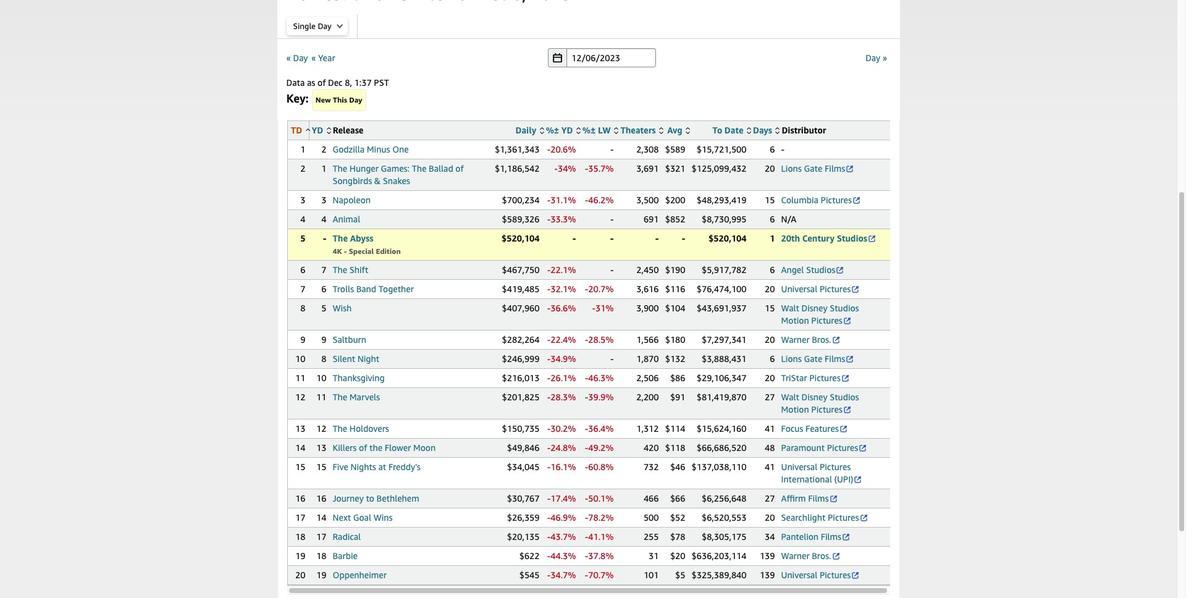 Task type: vqa. For each thing, say whether or not it's contained in the screenshot.
'Universal Pictures International (Upi)'
yes



Task type: describe. For each thing, give the bounding box(es) containing it.
6 n/a
[[770, 214, 797, 224]]

- for -33.3%
[[547, 214, 551, 224]]

films down searchlight pictures link
[[821, 532, 842, 542]]

20 for warner bros.
[[765, 334, 775, 345]]

marvels
[[350, 392, 380, 402]]

$116
[[665, 284, 686, 294]]

journey to bethlehem link
[[333, 493, 420, 504]]

9 for 9
[[301, 334, 306, 345]]

22.4%
[[551, 334, 576, 345]]

$15,624,160
[[697, 423, 747, 434]]

moon
[[413, 443, 436, 453]]

18 for 18
[[295, 532, 306, 542]]

lions gate films for 6
[[782, 354, 846, 364]]

420
[[644, 443, 659, 453]]

dropdown image
[[337, 23, 343, 28]]

3 napoleon
[[322, 195, 371, 205]]

- for -28.5%
[[585, 334, 589, 345]]

-33.3%
[[547, 214, 576, 224]]

20 left '19 oppenheimer'
[[295, 570, 306, 580]]

gate for 20
[[804, 163, 823, 174]]

8 for 8
[[301, 303, 306, 313]]

8 silent night
[[322, 354, 380, 364]]

dec
[[328, 77, 343, 88]]

- for -24.8%
[[547, 443, 551, 453]]

the for 12 the holdovers
[[333, 423, 347, 434]]

- for -31%
[[592, 303, 596, 313]]

motion for 15
[[782, 315, 810, 326]]

1,870
[[637, 354, 659, 364]]

7 the shift
[[322, 265, 369, 275]]

9 saltburn
[[322, 334, 367, 345]]

3,900
[[637, 303, 659, 313]]

-16.1%
[[547, 462, 576, 472]]

16 for 16
[[295, 493, 306, 504]]

silent night link
[[333, 354, 380, 364]]

-28.3%
[[547, 392, 576, 402]]

five nights at freddy's link
[[333, 462, 421, 472]]

139 for warner bros.
[[760, 551, 775, 561]]

trolls
[[333, 284, 354, 294]]

2 for 2
[[301, 163, 306, 174]]

19 for 19 oppenheimer
[[317, 570, 327, 580]]

60.8%
[[589, 462, 614, 472]]

1 « from the left
[[286, 52, 291, 63]]

2 yd from the left
[[562, 125, 573, 135]]

-34.9%
[[547, 354, 576, 364]]

»
[[883, 52, 888, 63]]

8 for 8 silent night
[[322, 354, 327, 364]]

34.9%
[[551, 354, 576, 364]]

lions gate films link for 20
[[782, 163, 855, 174]]

4k
[[333, 247, 342, 256]]

focus features link
[[782, 423, 849, 434]]

new
[[316, 95, 331, 104]]

27 for walt disney studios motion pictures
[[765, 392, 775, 402]]

universal pictures for 20
[[782, 284, 851, 294]]

$20,135
[[507, 532, 540, 542]]

6 left angel
[[770, 265, 775, 275]]

studios for 1
[[837, 233, 868, 244]]

$20
[[671, 551, 686, 561]]

16 for 16 journey to bethlehem
[[317, 493, 327, 504]]

« day « year
[[286, 52, 335, 63]]

shift
[[350, 265, 369, 275]]

-28.5%
[[585, 334, 614, 345]]

- for -32.1%
[[547, 284, 551, 294]]

14 next goal wins
[[317, 512, 393, 523]]

11 for 11 the marvels
[[317, 392, 327, 402]]

5 wish
[[322, 303, 352, 313]]

- for -36.4%
[[585, 423, 589, 434]]

- for -50.1%
[[585, 493, 589, 504]]

26.1%
[[551, 373, 576, 383]]

oppenheimer link
[[333, 570, 387, 580]]

-44.3%
[[547, 551, 576, 561]]

paramount pictures
[[782, 443, 859, 453]]

five
[[333, 462, 348, 472]]

- for -46.9%
[[547, 512, 551, 523]]

- for -39.9%
[[585, 392, 589, 402]]

godzilla minus one link
[[333, 144, 409, 155]]

wish
[[333, 303, 352, 313]]

- for -34%
[[555, 163, 558, 174]]

$132
[[665, 354, 686, 364]]

20 for searchlight pictures
[[765, 512, 775, 523]]

data
[[286, 77, 305, 88]]

2 $520,104 from the left
[[709, 233, 747, 244]]

10 for 10 thanksgiving
[[317, 373, 327, 383]]

-46.3%
[[585, 373, 614, 383]]

18 for 18 barbie
[[317, 551, 327, 561]]

$180
[[665, 334, 686, 345]]

universal pictures for 139
[[782, 570, 851, 580]]

9 for 9 saltburn
[[322, 334, 327, 345]]

36.4%
[[589, 423, 614, 434]]

$46
[[671, 462, 686, 472]]

$81,419,870
[[697, 392, 747, 402]]

$49,846
[[507, 443, 540, 453]]

$589,326
[[502, 214, 540, 224]]

- for -20.7%
[[585, 284, 589, 294]]

20 for universal pictures
[[765, 284, 775, 294]]

bros. for 139
[[812, 551, 832, 561]]

13 for 13 killers of the flower moon
[[317, 443, 327, 453]]

$6,520,553
[[702, 512, 747, 523]]

hunger
[[350, 163, 379, 174]]

28.5%
[[589, 334, 614, 345]]

warner bros. link for 20
[[782, 334, 841, 345]]

2,200
[[637, 392, 659, 402]]

napoleon link
[[333, 195, 371, 205]]

13 for 13
[[295, 423, 306, 434]]

-31%
[[592, 303, 614, 313]]

12 the holdovers
[[317, 423, 389, 434]]

single
[[293, 21, 316, 31]]

7 for 7
[[301, 284, 306, 294]]

8,
[[345, 77, 352, 88]]

%± yd link
[[546, 125, 581, 135]]

-46.9%
[[547, 512, 576, 523]]

20th century studios link
[[782, 233, 877, 244]]

6 down days link
[[770, 144, 775, 155]]

wins
[[374, 512, 393, 523]]

pictures for $48,293,419
[[821, 195, 852, 205]]

%± lw
[[583, 125, 611, 135]]

studios for 27
[[830, 392, 860, 402]]

$5,917,782
[[702, 265, 747, 275]]

-34%
[[555, 163, 576, 174]]

universal for 20
[[782, 284, 818, 294]]

walt disney studios motion pictures for 15
[[782, 303, 860, 326]]

$125,099,432
[[692, 163, 747, 174]]

41 for focus features
[[765, 423, 775, 434]]

3,616
[[637, 284, 659, 294]]

paramount
[[782, 443, 825, 453]]

$467,750
[[502, 265, 540, 275]]

films up the tristar pictures link
[[825, 354, 846, 364]]

1,312
[[637, 423, 659, 434]]

- for -17.4%
[[547, 493, 551, 504]]

$78
[[671, 532, 686, 542]]

avg link
[[668, 125, 690, 135]]

1 yd from the left
[[312, 125, 323, 135]]

- for -46.3%
[[585, 373, 589, 383]]

16 journey to bethlehem
[[317, 493, 420, 504]]

- for -22.1%
[[547, 265, 551, 275]]

lions gate films link for 6
[[782, 354, 855, 364]]

yd link
[[312, 125, 331, 135]]

napoleon
[[333, 195, 371, 205]]

139 for universal pictures
[[760, 570, 775, 580]]

single day
[[293, 21, 332, 31]]

-43.7%
[[547, 532, 576, 542]]

- for -37.8%
[[585, 551, 589, 561]]

$545
[[520, 570, 540, 580]]

films up searchlight pictures at the right bottom of page
[[809, 493, 829, 504]]

0 horizontal spatial 1
[[301, 144, 306, 155]]

« year link
[[311, 52, 335, 63]]

36.6%
[[551, 303, 576, 313]]

day » link
[[866, 52, 888, 63]]

warner bros. link for 139
[[782, 551, 841, 561]]

-39.9%
[[585, 392, 614, 402]]

disney for 15
[[802, 303, 828, 313]]

- for -36.6%
[[547, 303, 551, 313]]

avg
[[668, 125, 683, 135]]

to date link
[[713, 125, 752, 135]]

46.3%
[[589, 373, 614, 383]]



Task type: locate. For each thing, give the bounding box(es) containing it.
8 left 5 wish
[[301, 303, 306, 313]]

255
[[644, 532, 659, 542]]

2 41 from the top
[[765, 462, 775, 472]]

20 up 34
[[765, 512, 775, 523]]

19 for 19
[[295, 551, 306, 561]]

1 vertical spatial warner bros.
[[782, 551, 832, 561]]

lions down 6 -
[[782, 163, 802, 174]]

- for -34.9%
[[547, 354, 551, 364]]

universal pictures link down angel studios link
[[782, 284, 861, 294]]

$150,735
[[502, 423, 540, 434]]

warner bros. link
[[782, 334, 841, 345], [782, 551, 841, 561]]

0 horizontal spatial 16
[[295, 493, 306, 504]]

1 vertical spatial walt
[[782, 392, 800, 402]]

1 horizontal spatial 10
[[317, 373, 327, 383]]

the marvels link
[[333, 392, 380, 402]]

20 for tristar pictures
[[765, 373, 775, 383]]

pictures
[[821, 195, 852, 205], [820, 284, 851, 294], [812, 315, 843, 326], [810, 373, 841, 383], [812, 404, 843, 415], [827, 443, 859, 453], [820, 462, 851, 472], [828, 512, 859, 523], [820, 570, 851, 580]]

1 vertical spatial universal
[[782, 462, 818, 472]]

pst
[[374, 77, 389, 88]]

0 vertical spatial of
[[318, 77, 326, 88]]

2 walt disney studios motion pictures link from the top
[[782, 392, 860, 415]]

1 horizontal spatial 2
[[322, 144, 327, 155]]

20 down 6 -
[[765, 163, 775, 174]]

- for -60.8%
[[585, 462, 589, 472]]

1 lions gate films from the top
[[782, 163, 846, 174]]

17 left next
[[295, 512, 306, 523]]

1 vertical spatial 14
[[317, 512, 327, 523]]

1 %± from the left
[[546, 125, 559, 135]]

pantelion
[[782, 532, 819, 542]]

500
[[644, 512, 659, 523]]

1 3 from the left
[[301, 195, 306, 205]]

$5
[[676, 570, 686, 580]]

0 horizontal spatial 10
[[295, 354, 306, 364]]

warner bros. down the pantelion films
[[782, 551, 832, 561]]

studios down angel studios link
[[830, 303, 860, 313]]

$1,186,542
[[495, 163, 540, 174]]

34%
[[558, 163, 576, 174]]

2 lions from the top
[[782, 354, 802, 364]]

lions for 20
[[782, 163, 802, 174]]

1 horizontal spatial 9
[[322, 334, 327, 345]]

1 41 from the top
[[765, 423, 775, 434]]

walt disney studios motion pictures up features
[[782, 392, 860, 415]]

- for -46.2%
[[585, 195, 589, 205]]

1 lions from the top
[[782, 163, 802, 174]]

20 right $76,474,100
[[765, 284, 775, 294]]

3 universal from the top
[[782, 570, 818, 580]]

gate up the tristar pictures link
[[804, 354, 823, 364]]

1 horizontal spatial 14
[[317, 512, 327, 523]]

2 vertical spatial universal
[[782, 570, 818, 580]]

1 horizontal spatial 5
[[322, 303, 327, 313]]

$91
[[671, 392, 686, 402]]

calendar image
[[553, 53, 563, 63]]

disney down angel studios link
[[802, 303, 828, 313]]

- for -35.7%
[[585, 163, 589, 174]]

1 vertical spatial 27
[[765, 493, 775, 504]]

1 vertical spatial warner bros. link
[[782, 551, 841, 561]]

daily link
[[516, 125, 544, 135]]

%± left lw
[[583, 125, 596, 135]]

1 horizontal spatial 3
[[322, 195, 327, 205]]

11 down 10 thanksgiving
[[317, 392, 327, 402]]

0 horizontal spatial 13
[[295, 423, 306, 434]]

1 walt from the top
[[782, 303, 800, 313]]

19 left 18 barbie
[[295, 551, 306, 561]]

0 vertical spatial 139
[[760, 551, 775, 561]]

- for -34.7%
[[547, 570, 551, 580]]

20 for lions gate films
[[765, 163, 775, 174]]

%± up -20.6%
[[546, 125, 559, 135]]

0 horizontal spatial of
[[318, 77, 326, 88]]

466
[[644, 493, 659, 504]]

lions gate films link up columbia pictures
[[782, 163, 855, 174]]

18 left barbie
[[317, 551, 327, 561]]

20 right $7,297,341
[[765, 334, 775, 345]]

1 vertical spatial bros.
[[812, 551, 832, 561]]

theaters
[[621, 125, 656, 135]]

warner bros. for 139
[[782, 551, 832, 561]]

4 for 4
[[301, 214, 306, 224]]

0 vertical spatial 8
[[301, 303, 306, 313]]

0 horizontal spatial 9
[[301, 334, 306, 345]]

pictures for $325,389,840
[[820, 570, 851, 580]]

0 vertical spatial 27
[[765, 392, 775, 402]]

- for -78.2%
[[585, 512, 589, 523]]

1 horizontal spatial yd
[[562, 125, 573, 135]]

searchlight pictures
[[782, 512, 859, 523]]

2 godzilla minus one
[[322, 144, 409, 155]]

- for -16.1%
[[547, 462, 551, 472]]

2
[[322, 144, 327, 155], [301, 163, 306, 174]]

1,566
[[637, 334, 659, 345]]

pantelion films
[[782, 532, 842, 542]]

day left dropdown image
[[318, 21, 332, 31]]

1 vertical spatial lions gate films
[[782, 354, 846, 364]]

0 vertical spatial gate
[[804, 163, 823, 174]]

pictures for $6,520,553
[[828, 512, 859, 523]]

34.7%
[[551, 570, 576, 580]]

yd left release
[[312, 125, 323, 135]]

lions gate films up the tristar pictures link
[[782, 354, 846, 364]]

12 for 12
[[295, 392, 306, 402]]

4 left the animal at the left top of the page
[[322, 214, 327, 224]]

0 vertical spatial bros.
[[812, 334, 832, 345]]

14 left next
[[317, 512, 327, 523]]

0 vertical spatial 5
[[301, 233, 306, 244]]

1 vertical spatial 13
[[317, 443, 327, 453]]

- for -30.2%
[[547, 423, 551, 434]]

universal pictures link for 139
[[782, 570, 861, 580]]

lions up tristar
[[782, 354, 802, 364]]

« left year
[[311, 52, 316, 63]]

41 up "48"
[[765, 423, 775, 434]]

0 vertical spatial walt
[[782, 303, 800, 313]]

data as of dec 8, 1:37 pst
[[286, 77, 389, 88]]

3 left 3 napoleon
[[301, 195, 306, 205]]

freddy's
[[389, 462, 421, 472]]

1 vertical spatial 2
[[301, 163, 306, 174]]

disney for 27
[[802, 392, 828, 402]]

3 for 3
[[301, 195, 306, 205]]

0 horizontal spatial 19
[[295, 551, 306, 561]]

the up the 4k
[[333, 233, 348, 244]]

9 left 9 saltburn
[[301, 334, 306, 345]]

1 vertical spatial 11
[[317, 392, 327, 402]]

theaters link
[[621, 125, 664, 135]]

35.7%
[[589, 163, 614, 174]]

1 139 from the top
[[760, 551, 775, 561]]

19 down 18 barbie
[[317, 570, 327, 580]]

4 animal
[[322, 214, 360, 224]]

2 « from the left
[[311, 52, 316, 63]]

- for -26.1%
[[547, 373, 551, 383]]

2 139 from the top
[[760, 570, 775, 580]]

day right this
[[349, 95, 363, 104]]

1 walt disney studios motion pictures from the top
[[782, 303, 860, 326]]

&
[[374, 176, 381, 186]]

0 vertical spatial 41
[[765, 423, 775, 434]]

0 horizontal spatial $520,104
[[502, 233, 540, 244]]

6 left 7 the shift
[[301, 265, 306, 275]]

walt disney studios motion pictures for 27
[[782, 392, 860, 415]]

11 for 11
[[295, 373, 306, 383]]

2 27 from the top
[[765, 493, 775, 504]]

lions for 6
[[782, 354, 802, 364]]

14 left killers on the left bottom of the page
[[295, 443, 306, 453]]

0 horizontal spatial 5
[[301, 233, 306, 244]]

17 up 18 barbie
[[317, 532, 327, 542]]

warner bros.
[[782, 334, 832, 345], [782, 551, 832, 561]]

$6,256,648
[[702, 493, 747, 504]]

1 universal pictures from the top
[[782, 284, 851, 294]]

41 down "48"
[[765, 462, 775, 472]]

day left « year link
[[293, 52, 308, 63]]

the abyss link
[[333, 233, 374, 244]]

14 for 14
[[295, 443, 306, 453]]

- for -43.7%
[[547, 532, 551, 542]]

of inside 1 the hunger games: the ballad of songbirds & snakes
[[456, 163, 464, 174]]

1 vertical spatial motion
[[782, 404, 810, 415]]

2 walt disney studios motion pictures from the top
[[782, 392, 860, 415]]

41 for universal pictures international (upi)
[[765, 462, 775, 472]]

1 vertical spatial warner
[[782, 551, 810, 561]]

walt disney studios motion pictures link up features
[[782, 392, 860, 415]]

0 vertical spatial universal
[[782, 284, 818, 294]]

0 horizontal spatial 7
[[301, 284, 306, 294]]

2 universal from the top
[[782, 462, 818, 472]]

lions gate films up columbia pictures
[[782, 163, 846, 174]]

bros. up the tristar pictures link
[[812, 334, 832, 345]]

2 4 from the left
[[322, 214, 327, 224]]

44.3%
[[551, 551, 576, 561]]

2 horizontal spatial of
[[456, 163, 464, 174]]

1 vertical spatial 8
[[322, 354, 327, 364]]

1 horizontal spatial 16
[[317, 493, 327, 504]]

universal down pantelion
[[782, 570, 818, 580]]

1 horizontal spatial «
[[311, 52, 316, 63]]

13 left killers on the left bottom of the page
[[317, 443, 327, 453]]

studios for 15
[[830, 303, 860, 313]]

thanksgiving link
[[333, 373, 385, 383]]

universal for 41
[[782, 462, 818, 472]]

5 for 5 wish
[[322, 303, 327, 313]]

0 horizontal spatial 17
[[295, 512, 306, 523]]

-32.1%
[[547, 284, 576, 294]]

2 universal pictures link from the top
[[782, 570, 861, 580]]

pictures for $76,474,100
[[820, 284, 851, 294]]

1 horizontal spatial 7
[[322, 265, 327, 275]]

1 down yd link
[[322, 163, 327, 174]]

warner bros. for 20
[[782, 334, 832, 345]]

features
[[806, 423, 839, 434]]

20.7%
[[589, 284, 614, 294]]

$29,106,347
[[697, 373, 747, 383]]

$66
[[671, 493, 686, 504]]

3
[[301, 195, 306, 205], [322, 195, 327, 205]]

1 vertical spatial 10
[[317, 373, 327, 383]]

6 left n/a
[[770, 214, 775, 224]]

1 vertical spatial 18
[[317, 551, 327, 561]]

0 horizontal spatial 3
[[301, 195, 306, 205]]

0 vertical spatial disney
[[802, 303, 828, 313]]

2 bros. from the top
[[812, 551, 832, 561]]

affirm films link
[[782, 493, 839, 504]]

0 horizontal spatial 4
[[301, 214, 306, 224]]

7 left the shift "link"
[[322, 265, 327, 275]]

-22.4%
[[547, 334, 576, 345]]

6 right $3,888,431
[[770, 354, 775, 364]]

4 for 4 animal
[[322, 214, 327, 224]]

0 horizontal spatial 2
[[301, 163, 306, 174]]

5 for 5
[[301, 233, 306, 244]]

to
[[366, 493, 375, 504]]

0 vertical spatial 10
[[295, 354, 306, 364]]

1 vertical spatial of
[[456, 163, 464, 174]]

1 bros. from the top
[[812, 334, 832, 345]]

1 9 from the left
[[301, 334, 306, 345]]

films
[[825, 163, 846, 174], [825, 354, 846, 364], [809, 493, 829, 504], [821, 532, 842, 542]]

1 warner from the top
[[782, 334, 810, 345]]

- for -28.3%
[[547, 392, 551, 402]]

1 left godzilla at the top left
[[301, 144, 306, 155]]

century
[[803, 233, 835, 244]]

$325,389,840
[[692, 570, 747, 580]]

universal down angel
[[782, 284, 818, 294]]

pictures inside universal pictures international (upi)
[[820, 462, 851, 472]]

warner bros. up tristar pictures
[[782, 334, 832, 345]]

the for 1 the hunger games: the ballad of songbirds & snakes
[[333, 163, 347, 174]]

18 left '17 radical'
[[295, 532, 306, 542]]

bros. for 20
[[812, 334, 832, 345]]

0 vertical spatial 2
[[322, 144, 327, 155]]

1 horizontal spatial 17
[[317, 532, 327, 542]]

day
[[318, 21, 332, 31], [293, 52, 308, 63], [866, 52, 881, 63], [349, 95, 363, 104]]

of right ballad
[[456, 163, 464, 174]]

27 for affirm films
[[765, 493, 775, 504]]

1 gate from the top
[[804, 163, 823, 174]]

1 horizontal spatial 8
[[322, 354, 327, 364]]

20 left tristar
[[765, 373, 775, 383]]

pictures for $66,686,520
[[827, 443, 859, 453]]

next
[[333, 512, 351, 523]]

2 warner bros. link from the top
[[782, 551, 841, 561]]

12 for 12 the holdovers
[[317, 423, 327, 434]]

1 motion from the top
[[782, 315, 810, 326]]

1 walt disney studios motion pictures link from the top
[[782, 303, 860, 326]]

studios right century
[[837, 233, 868, 244]]

1 universal from the top
[[782, 284, 818, 294]]

motion for 27
[[782, 404, 810, 415]]

0 vertical spatial 18
[[295, 532, 306, 542]]

1 warner bros. from the top
[[782, 334, 832, 345]]

lions gate films for 20
[[782, 163, 846, 174]]

$520,104 down the $8,730,995
[[709, 233, 747, 244]]

1 vertical spatial lions
[[782, 354, 802, 364]]

2 gate from the top
[[804, 354, 823, 364]]

- for -20.6%
[[547, 144, 551, 155]]

2 16 from the left
[[317, 493, 327, 504]]

2 warner from the top
[[782, 551, 810, 561]]

walt disney studios motion pictures link for 27
[[782, 392, 860, 415]]

the inside - the abyss 4k - special edition
[[333, 233, 348, 244]]

1 4 from the left
[[301, 214, 306, 224]]

%± lw link
[[583, 125, 619, 135]]

%± for %± lw
[[583, 125, 596, 135]]

18 barbie
[[317, 551, 358, 561]]

walt disney studios motion pictures link for 15
[[782, 303, 860, 326]]

2 lions gate films from the top
[[782, 354, 846, 364]]

international
[[782, 474, 833, 485]]

1 horizontal spatial 11
[[317, 392, 327, 402]]

1 vertical spatial lions gate films link
[[782, 354, 855, 364]]

2 universal pictures from the top
[[782, 570, 851, 580]]

0 horizontal spatial 12
[[295, 392, 306, 402]]

27 left affirm
[[765, 493, 775, 504]]

6 left trolls
[[322, 284, 327, 294]]

as
[[307, 77, 315, 88]]

1 vertical spatial universal pictures
[[782, 570, 851, 580]]

disney down the tristar pictures link
[[802, 392, 828, 402]]

the for 7 the shift
[[333, 265, 347, 275]]

7 for 7 the shift
[[322, 265, 327, 275]]

barbie link
[[333, 551, 358, 561]]

- for -44.3%
[[547, 551, 551, 561]]

the left ballad
[[412, 163, 427, 174]]

- for -31.1%
[[547, 195, 551, 205]]

-20.6%
[[547, 144, 576, 155]]

the for - the abyss 4k - special edition
[[333, 233, 348, 244]]

universal up international
[[782, 462, 818, 472]]

walt disney studios motion pictures down angel studios link
[[782, 303, 860, 326]]

universal pictures down pantelion films link
[[782, 570, 851, 580]]

17 for 17
[[295, 512, 306, 523]]

2 9 from the left
[[322, 334, 327, 345]]

the down the 4k
[[333, 265, 347, 275]]

the holdovers link
[[333, 423, 389, 434]]

1 horizontal spatial 18
[[317, 551, 327, 561]]

lw
[[598, 125, 611, 135]]

$520,104
[[502, 233, 540, 244], [709, 233, 747, 244]]

day left »
[[866, 52, 881, 63]]

2 disney from the top
[[802, 392, 828, 402]]

%± for %± yd
[[546, 125, 559, 135]]

2 warner bros. from the top
[[782, 551, 832, 561]]

$520,104 down $589,326
[[502, 233, 540, 244]]

gate for 6
[[804, 354, 823, 364]]

killers
[[333, 443, 357, 453]]

4 left 4 animal
[[301, 214, 306, 224]]

days
[[753, 125, 773, 135]]

1 27 from the top
[[765, 392, 775, 402]]

10 for 10
[[295, 354, 306, 364]]

$8,730,995
[[702, 214, 747, 224]]

walt down angel
[[782, 303, 800, 313]]

1 horizontal spatial $520,104
[[709, 233, 747, 244]]

walt down tristar
[[782, 392, 800, 402]]

godzilla
[[333, 144, 365, 155]]

1 vertical spatial disney
[[802, 392, 828, 402]]

17 radical
[[317, 532, 361, 542]]

0 vertical spatial 17
[[295, 512, 306, 523]]

of for 1:37
[[318, 77, 326, 88]]

1 vertical spatial 5
[[322, 303, 327, 313]]

5 left 'the abyss' link at the top left of the page
[[301, 233, 306, 244]]

year
[[318, 52, 335, 63]]

walt disney studios motion pictures link down angel studios link
[[782, 303, 860, 326]]

tristar pictures link
[[782, 373, 850, 383]]

of right as
[[318, 77, 326, 88]]

bethlehem
[[377, 493, 420, 504]]

warner bros. link up tristar pictures
[[782, 334, 841, 345]]

0 horizontal spatial 11
[[295, 373, 306, 383]]

the for 11 the marvels
[[333, 392, 347, 402]]

Date with format m m/d d/y y y y text field
[[567, 48, 656, 67]]

- for -70.7%
[[585, 570, 589, 580]]

abyss
[[350, 233, 374, 244]]

1 vertical spatial 12
[[317, 423, 327, 434]]

studios down the tristar pictures link
[[830, 392, 860, 402]]

searchlight
[[782, 512, 826, 523]]

2,308
[[637, 144, 659, 155]]

1 $520,104 from the left
[[502, 233, 540, 244]]

11 left 10 thanksgiving
[[295, 373, 306, 383]]

1 vertical spatial 7
[[301, 284, 306, 294]]

2 3 from the left
[[322, 195, 327, 205]]

732
[[644, 462, 659, 472]]

trolls band together link
[[333, 284, 414, 294]]

0 vertical spatial warner bros.
[[782, 334, 832, 345]]

10 left silent
[[295, 354, 306, 364]]

columbia pictures link
[[782, 195, 862, 205]]

yd up 20.6%
[[562, 125, 573, 135]]

2 %± from the left
[[583, 125, 596, 135]]

- for -22.4%
[[547, 334, 551, 345]]

2 horizontal spatial 1
[[770, 233, 775, 244]]

pictures for $29,106,347
[[810, 373, 841, 383]]

7 left trolls
[[301, 284, 306, 294]]

1 left 20th
[[770, 233, 775, 244]]

1 vertical spatial gate
[[804, 354, 823, 364]]

minus
[[367, 144, 390, 155]]

universal pictures link for 20
[[782, 284, 861, 294]]

0 vertical spatial walt disney studios motion pictures
[[782, 303, 860, 326]]

1 lions gate films link from the top
[[782, 163, 855, 174]]

1 disney from the top
[[802, 303, 828, 313]]

films up the columbia pictures link
[[825, 163, 846, 174]]

daily
[[516, 125, 537, 135]]

1 vertical spatial walt disney studios motion pictures link
[[782, 392, 860, 415]]

the up killers on the left bottom of the page
[[333, 423, 347, 434]]

1 inside 1 the hunger games: the ballad of songbirds & snakes
[[322, 163, 327, 174]]

3 up 4 animal
[[322, 195, 327, 205]]

1 vertical spatial 139
[[760, 570, 775, 580]]

17 for 17 radical
[[317, 532, 327, 542]]

2 motion from the top
[[782, 404, 810, 415]]

0 vertical spatial 7
[[322, 265, 327, 275]]

of for moon
[[359, 443, 367, 453]]

universal inside universal pictures international (upi)
[[782, 462, 818, 472]]

12 left "the holdovers" link at the left
[[317, 423, 327, 434]]

$282,264
[[502, 334, 540, 345]]

1 vertical spatial 19
[[317, 570, 327, 580]]

8 left silent
[[322, 354, 327, 364]]

0 horizontal spatial 8
[[301, 303, 306, 313]]

0 vertical spatial universal pictures link
[[782, 284, 861, 294]]

0 horizontal spatial 14
[[295, 443, 306, 453]]

691
[[644, 214, 659, 224]]

the hunger games: the ballad of songbirds & snakes link
[[333, 163, 464, 186]]

1 warner bros. link from the top
[[782, 334, 841, 345]]

universal pictures down angel studios link
[[782, 284, 851, 294]]

5 left wish
[[322, 303, 327, 313]]

1 horizontal spatial 12
[[317, 423, 327, 434]]

$8,305,175
[[702, 532, 747, 542]]

2 lions gate films link from the top
[[782, 354, 855, 364]]

2 vertical spatial of
[[359, 443, 367, 453]]

0 horizontal spatial %±
[[546, 125, 559, 135]]

0 vertical spatial 11
[[295, 373, 306, 383]]

46.2%
[[589, 195, 614, 205]]

0 vertical spatial 13
[[295, 423, 306, 434]]

bros. down pantelion films link
[[812, 551, 832, 561]]

warner down pantelion
[[782, 551, 810, 561]]

$104
[[665, 303, 686, 313]]

the up songbirds
[[333, 163, 347, 174]]

pantelion films link
[[782, 532, 851, 542]]

1 horizontal spatial of
[[359, 443, 367, 453]]

- the abyss 4k - special edition
[[323, 233, 401, 256]]

1 vertical spatial 17
[[317, 532, 327, 542]]

13 left 12 the holdovers
[[295, 423, 306, 434]]

1 vertical spatial walt disney studios motion pictures
[[782, 392, 860, 415]]

warner for 139
[[782, 551, 810, 561]]

2 walt from the top
[[782, 392, 800, 402]]

1 universal pictures link from the top
[[782, 284, 861, 294]]

warner up tristar
[[782, 334, 810, 345]]

studios right angel
[[807, 265, 836, 275]]

2 for 2 godzilla minus one
[[322, 144, 327, 155]]

0 vertical spatial motion
[[782, 315, 810, 326]]

0 horizontal spatial «
[[286, 52, 291, 63]]

0 vertical spatial 14
[[295, 443, 306, 453]]

1 vertical spatial 41
[[765, 462, 775, 472]]

0 vertical spatial warner
[[782, 334, 810, 345]]

« up data
[[286, 52, 291, 63]]

$190
[[665, 265, 686, 275]]

34
[[765, 532, 775, 542]]

1 vertical spatial universal pictures link
[[782, 570, 861, 580]]

10 up 11 the marvels on the left bottom of the page
[[317, 373, 327, 383]]

1 vertical spatial 1
[[322, 163, 327, 174]]

nights
[[351, 462, 376, 472]]

0 vertical spatial lions gate films
[[782, 163, 846, 174]]

warner bros. link down the pantelion films
[[782, 551, 841, 561]]

0 vertical spatial lions gate films link
[[782, 163, 855, 174]]

1 16 from the left
[[295, 493, 306, 504]]

0 vertical spatial 1
[[301, 144, 306, 155]]

12 left 11 the marvels on the left bottom of the page
[[295, 392, 306, 402]]

gate up columbia pictures
[[804, 163, 823, 174]]



